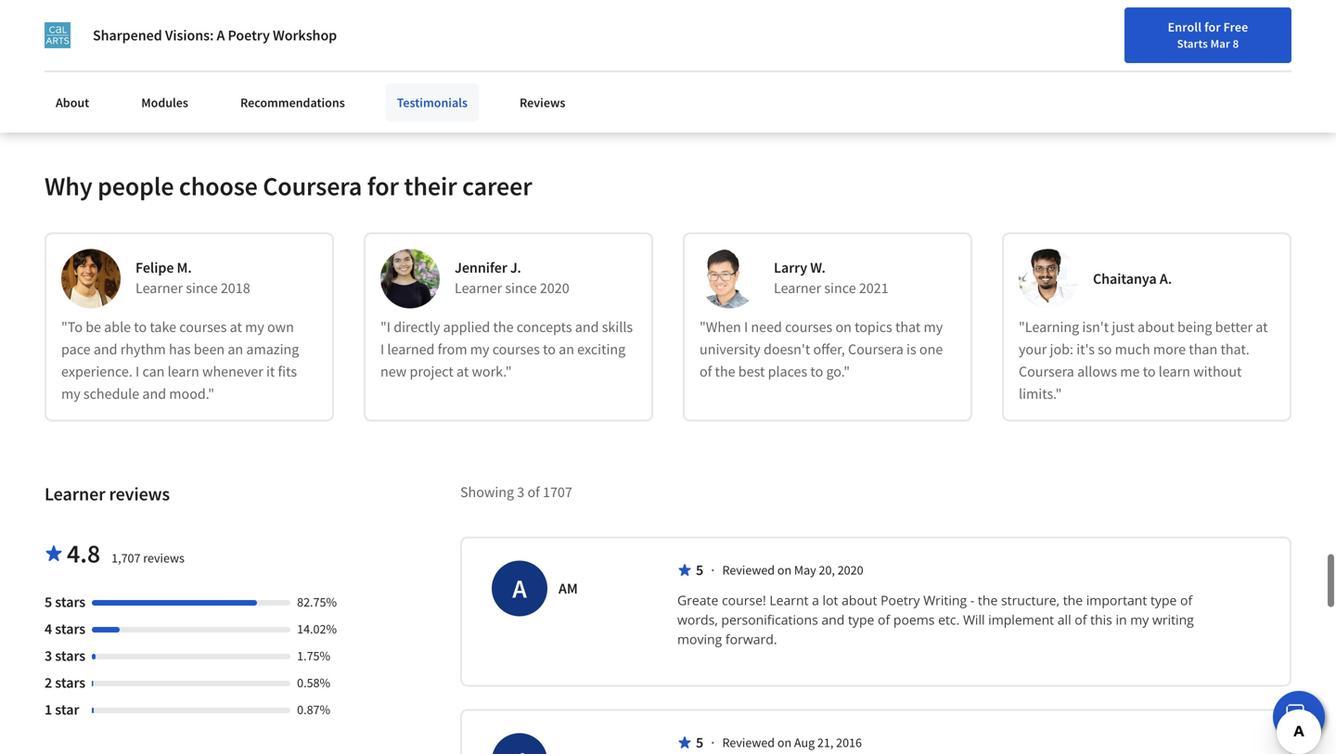 Task type: describe. For each thing, give the bounding box(es) containing it.
about link
[[45, 84, 100, 122]]

sharpened visions: a poetry workshop
[[93, 26, 337, 45]]

this
[[1091, 611, 1113, 629]]

jennifer j. learner since 2020
[[455, 258, 570, 297]]

"to be able to take courses at my own pace and rhythm has been an amazing experience. i can learn whenever it fits my schedule and mood."
[[61, 318, 299, 403]]

aug
[[795, 735, 815, 751]]

of left poems
[[878, 611, 891, 629]]

skills
[[602, 318, 633, 336]]

better
[[1216, 318, 1253, 336]]

of inside the "when i need courses on topics that my university doesn't offer, coursera is one of the best places to go."
[[700, 362, 712, 381]]

poems
[[894, 611, 935, 629]]

larry w. learner since 2021
[[774, 258, 889, 297]]

5 stars
[[45, 593, 86, 612]]

showing 3 of 1707
[[460, 483, 573, 502]]

learnt
[[770, 592, 809, 609]]

reviews link
[[509, 84, 577, 122]]

since for w.
[[825, 279, 857, 297]]

from
[[438, 340, 468, 359]]

university
[[700, 340, 761, 359]]

0 horizontal spatial 3
[[45, 647, 52, 665]]

whenever
[[202, 362, 263, 381]]

about
[[56, 94, 89, 111]]

learner up 4.8
[[45, 483, 105, 506]]

isn't
[[1083, 318, 1110, 336]]

rhythm
[[120, 340, 166, 359]]

learner for larry
[[774, 279, 822, 297]]

people
[[98, 170, 174, 202]]

the inside "i directly applied the concepts and skills i learned from my courses to an exciting new project at work."
[[493, 318, 514, 336]]

directly
[[394, 318, 440, 336]]

course!
[[722, 592, 767, 609]]

i inside the "when i need courses on topics that my university doesn't offer, coursera is one of the best places to go."
[[744, 318, 748, 336]]

a.
[[1160, 269, 1173, 288]]

coursera inside "learning isn't just about being better at your job: it's so much more than that. coursera allows me to learn without limits."
[[1019, 362, 1075, 381]]

my inside greate course! learnt a lot about poetry writing - the structure, the important type of words, personifications and type of poems etc. will implement all of this in my writing moving forward.
[[1131, 611, 1150, 629]]

me
[[1121, 362, 1140, 381]]

20,
[[819, 562, 835, 579]]

my down experience.
[[61, 385, 81, 403]]

chat with us image
[[1285, 703, 1315, 732]]

their
[[404, 170, 457, 202]]

stars for 3 stars
[[55, 647, 86, 665]]

a
[[812, 592, 820, 609]]

0 vertical spatial poetry
[[228, 26, 270, 45]]

courses inside "i directly applied the concepts and skills i learned from my courses to an exciting new project at work."
[[493, 340, 540, 359]]

important
[[1087, 592, 1148, 609]]

the inside the "when i need courses on topics that my university doesn't offer, coursera is one of the best places to go."
[[715, 362, 736, 381]]

learned
[[387, 340, 435, 359]]

coursera inside the "when i need courses on topics that my university doesn't offer, coursera is one of the best places to go."
[[848, 340, 904, 359]]

2018
[[221, 279, 250, 297]]

learner reviews
[[45, 483, 170, 506]]

one
[[920, 340, 943, 359]]

testimonials
[[397, 94, 468, 111]]

2
[[45, 674, 52, 692]]

and down can
[[142, 385, 166, 403]]

at inside "i directly applied the concepts and skills i learned from my courses to an exciting new project at work."
[[457, 362, 469, 381]]

learner for felipe
[[136, 279, 183, 297]]

my left own
[[245, 318, 264, 336]]

recommendations link
[[229, 84, 356, 122]]

and inside greate course! learnt a lot about poetry writing - the structure, the important type of words, personifications and type of poems etc. will implement all of this in my writing moving forward.
[[822, 611, 845, 629]]

stars for 2 stars
[[55, 674, 86, 692]]

1 star
[[45, 701, 79, 719]]

why
[[45, 170, 92, 202]]

starts
[[1178, 36, 1209, 51]]

than
[[1189, 340, 1218, 359]]

4
[[45, 620, 52, 638]]

an inside "i directly applied the concepts and skills i learned from my courses to an exciting new project at work."
[[559, 340, 575, 359]]

14.02%
[[297, 621, 337, 638]]

choose
[[179, 170, 258, 202]]

1707
[[543, 483, 573, 502]]

the up all
[[1064, 592, 1083, 609]]

work."
[[472, 362, 512, 381]]

reviews for 1,707 reviews
[[143, 550, 185, 567]]

to inside "i directly applied the concepts and skills i learned from my courses to an exciting new project at work."
[[543, 340, 556, 359]]

places
[[768, 362, 808, 381]]

showing
[[460, 483, 514, 502]]

go."
[[827, 362, 850, 381]]

i inside "i directly applied the concepts and skills i learned from my courses to an exciting new project at work."
[[381, 340, 385, 359]]

need
[[751, 318, 782, 336]]

"learning isn't just about being better at your job: it's so much more than that. coursera allows me to learn without limits."
[[1019, 318, 1269, 403]]

8
[[1233, 36, 1240, 51]]

larry
[[774, 258, 808, 277]]

on inside the "when i need courses on topics that my university doesn't offer, coursera is one of the best places to go."
[[836, 318, 852, 336]]

4.8
[[67, 537, 100, 570]]

i inside the "to be able to take courses at my own pace and rhythm has been an amazing experience. i can learn whenever it fits my schedule and mood."
[[136, 362, 139, 381]]

so
[[1098, 340, 1113, 359]]

1 vertical spatial a
[[513, 573, 527, 605]]

recommendations
[[240, 94, 345, 111]]

1 vertical spatial for
[[367, 170, 399, 202]]

just
[[1113, 318, 1135, 336]]

since for j.
[[505, 279, 537, 297]]

structure,
[[1002, 592, 1060, 609]]

the right - in the bottom of the page
[[978, 592, 998, 609]]

has
[[169, 340, 191, 359]]

star
[[55, 701, 79, 719]]

stars for 5 stars
[[55, 593, 86, 612]]

4 stars
[[45, 620, 86, 638]]

for inside enroll for free starts mar 8
[[1205, 19, 1221, 35]]

2021
[[859, 279, 889, 297]]

able
[[104, 318, 131, 336]]

job:
[[1050, 340, 1074, 359]]

lot
[[823, 592, 839, 609]]

"i
[[381, 318, 391, 336]]

"to
[[61, 318, 83, 336]]

1 horizontal spatial 3
[[517, 483, 525, 502]]

fits
[[278, 362, 297, 381]]

1 vertical spatial 5
[[45, 593, 52, 612]]

workshop
[[273, 26, 337, 45]]



Task type: locate. For each thing, give the bounding box(es) containing it.
reviews right 1,707
[[143, 550, 185, 567]]

1 horizontal spatial at
[[457, 362, 469, 381]]

on left may
[[778, 562, 792, 579]]

and down lot
[[822, 611, 845, 629]]

"when
[[700, 318, 742, 336]]

personifications
[[722, 611, 819, 629]]

coursera image
[[22, 15, 140, 45]]

1 vertical spatial type
[[848, 611, 875, 629]]

own
[[267, 318, 294, 336]]

2 horizontal spatial coursera
[[1019, 362, 1075, 381]]

forward.
[[726, 631, 778, 648]]

at
[[230, 318, 242, 336], [1256, 318, 1269, 336], [457, 362, 469, 381]]

learn inside the "to be able to take courses at my own pace and rhythm has been an amazing experience. i can learn whenever it fits my schedule and mood."
[[168, 362, 199, 381]]

about inside "learning isn't just about being better at your job: it's so much more than that. coursera allows me to learn without limits."
[[1138, 318, 1175, 336]]

jennifer
[[455, 258, 508, 277]]

can
[[142, 362, 165, 381]]

reviewed
[[723, 562, 775, 579], [723, 735, 775, 751]]

an
[[228, 340, 243, 359], [559, 340, 575, 359]]

2 horizontal spatial courses
[[785, 318, 833, 336]]

1,707 reviews
[[112, 550, 185, 567]]

poetry left workshop
[[228, 26, 270, 45]]

reviews for learner reviews
[[109, 483, 170, 506]]

1 vertical spatial about
[[842, 592, 878, 609]]

1 learn from the left
[[168, 362, 199, 381]]

0 vertical spatial reviews
[[109, 483, 170, 506]]

1 since from the left
[[186, 279, 218, 297]]

concepts
[[517, 318, 572, 336]]

1 vertical spatial 2020
[[838, 562, 864, 579]]

at inside "learning isn't just about being better at your job: it's so much more than that. coursera allows me to learn without limits."
[[1256, 318, 1269, 336]]

1 vertical spatial 3
[[45, 647, 52, 665]]

and up exciting
[[575, 318, 599, 336]]

the right applied
[[493, 318, 514, 336]]

will
[[964, 611, 985, 629]]

3 right showing
[[517, 483, 525, 502]]

since down the w.
[[825, 279, 857, 297]]

2016
[[837, 735, 862, 751]]

of up writing
[[1181, 592, 1193, 609]]

0 horizontal spatial learn
[[168, 362, 199, 381]]

to right me
[[1143, 362, 1156, 381]]

1 horizontal spatial coursera
[[848, 340, 904, 359]]

learner inside jennifer j. learner since 2020
[[455, 279, 502, 297]]

i left can
[[136, 362, 139, 381]]

a
[[217, 26, 225, 45], [513, 573, 527, 605]]

coursera
[[263, 170, 362, 202], [848, 340, 904, 359], [1019, 362, 1075, 381]]

2 horizontal spatial at
[[1256, 318, 1269, 336]]

0 horizontal spatial coursera
[[263, 170, 362, 202]]

0 horizontal spatial type
[[848, 611, 875, 629]]

1 horizontal spatial for
[[1205, 19, 1221, 35]]

an up whenever
[[228, 340, 243, 359]]

it's
[[1077, 340, 1095, 359]]

0 vertical spatial i
[[744, 318, 748, 336]]

2 vertical spatial on
[[778, 735, 792, 751]]

stars right the 4
[[55, 620, 86, 638]]

moving
[[678, 631, 723, 648]]

being
[[1178, 318, 1213, 336]]

and
[[575, 318, 599, 336], [94, 340, 117, 359], [142, 385, 166, 403], [822, 611, 845, 629]]

stars for 4 stars
[[55, 620, 86, 638]]

the
[[493, 318, 514, 336], [715, 362, 736, 381], [978, 592, 998, 609], [1064, 592, 1083, 609]]

schedule
[[83, 385, 139, 403]]

more
[[1154, 340, 1187, 359]]

-
[[971, 592, 975, 609]]

on for may
[[778, 562, 792, 579]]

to inside the "when i need courses on topics that my university doesn't offer, coursera is one of the best places to go."
[[811, 362, 824, 381]]

am
[[559, 580, 578, 598]]

1 horizontal spatial 2020
[[838, 562, 864, 579]]

stars up 2 stars
[[55, 647, 86, 665]]

a right visions: on the top
[[217, 26, 225, 45]]

at inside the "to be able to take courses at my own pace and rhythm has been an amazing experience. i can learn whenever it fits my schedule and mood."
[[230, 318, 242, 336]]

0 horizontal spatial a
[[217, 26, 225, 45]]

amazing
[[246, 340, 299, 359]]

0 vertical spatial for
[[1205, 19, 1221, 35]]

4 stars from the top
[[55, 674, 86, 692]]

doesn't
[[764, 340, 811, 359]]

learner inside felipe m. learner since 2018
[[136, 279, 183, 297]]

for up mar
[[1205, 19, 1221, 35]]

2 horizontal spatial since
[[825, 279, 857, 297]]

about up more
[[1138, 318, 1175, 336]]

courses up work."
[[493, 340, 540, 359]]

0 horizontal spatial since
[[186, 279, 218, 297]]

2 vertical spatial i
[[136, 362, 139, 381]]

type left poems
[[848, 611, 875, 629]]

since inside jennifer j. learner since 2020
[[505, 279, 537, 297]]

3 stars from the top
[[55, 647, 86, 665]]

"when i need courses on topics that my university doesn't offer, coursera is one of the best places to go."
[[700, 318, 943, 381]]

1 horizontal spatial poetry
[[881, 592, 921, 609]]

reviews
[[109, 483, 170, 506], [143, 550, 185, 567]]

reviews up 1,707 reviews
[[109, 483, 170, 506]]

1 horizontal spatial an
[[559, 340, 575, 359]]

all
[[1058, 611, 1072, 629]]

project
[[410, 362, 454, 381]]

2 learn from the left
[[1159, 362, 1191, 381]]

j.
[[510, 258, 521, 277]]

be
[[86, 318, 101, 336]]

felipe
[[136, 258, 174, 277]]

2020 for reviewed on may 20, 2020
[[838, 562, 864, 579]]

2 vertical spatial 5
[[696, 734, 704, 752]]

2020 inside jennifer j. learner since 2020
[[540, 279, 570, 297]]

learn inside "learning isn't just about being better at your job: it's so much more than that. coursera allows me to learn without limits."
[[1159, 362, 1191, 381]]

learn for more
[[1159, 362, 1191, 381]]

coursera up 'limits."'
[[1019, 362, 1075, 381]]

for left their
[[367, 170, 399, 202]]

that
[[896, 318, 921, 336]]

1 horizontal spatial type
[[1151, 592, 1178, 609]]

my
[[245, 318, 264, 336], [924, 318, 943, 336], [470, 340, 490, 359], [61, 385, 81, 403], [1131, 611, 1150, 629]]

felipe m. learner since 2018
[[136, 258, 250, 297]]

at down from
[[457, 362, 469, 381]]

0 horizontal spatial an
[[228, 340, 243, 359]]

5 left reviewed on aug 21, 2016
[[696, 734, 704, 752]]

learner inside larry w. learner since 2021
[[774, 279, 822, 297]]

courses up offer,
[[785, 318, 833, 336]]

mood."
[[169, 385, 214, 403]]

0 vertical spatial 2020
[[540, 279, 570, 297]]

2020 for jennifer j. learner since 2020
[[540, 279, 570, 297]]

may
[[795, 562, 817, 579]]

why people choose coursera for their career
[[45, 170, 532, 202]]

1 horizontal spatial learn
[[1159, 362, 1191, 381]]

0 horizontal spatial for
[[367, 170, 399, 202]]

i down the "i
[[381, 340, 385, 359]]

enroll
[[1168, 19, 1202, 35]]

that.
[[1221, 340, 1250, 359]]

2 reviewed from the top
[[723, 735, 775, 751]]

1 horizontal spatial about
[[1138, 318, 1175, 336]]

0.58%
[[297, 675, 331, 691]]

experience.
[[61, 362, 133, 381]]

poetry inside greate course! learnt a lot about poetry writing - the structure, the important type of words, personifications and type of poems etc. will implement all of this in my writing moving forward.
[[881, 592, 921, 609]]

at right better
[[1256, 318, 1269, 336]]

0 vertical spatial on
[[836, 318, 852, 336]]

0 vertical spatial type
[[1151, 592, 1178, 609]]

to inside "learning isn't just about being better at your job: it's so much more than that. coursera allows me to learn without limits."
[[1143, 362, 1156, 381]]

best
[[739, 362, 765, 381]]

coursera down topics
[[848, 340, 904, 359]]

about inside greate course! learnt a lot about poetry writing - the structure, the important type of words, personifications and type of poems etc. will implement all of this in my writing moving forward.
[[842, 592, 878, 609]]

of right all
[[1075, 611, 1088, 629]]

2 stars from the top
[[55, 620, 86, 638]]

since inside felipe m. learner since 2018
[[186, 279, 218, 297]]

stars right 2
[[55, 674, 86, 692]]

None search field
[[265, 12, 571, 49]]

2 vertical spatial coursera
[[1019, 362, 1075, 381]]

menu item
[[1004, 19, 1123, 79]]

1 horizontal spatial courses
[[493, 340, 540, 359]]

and up experience.
[[94, 340, 117, 359]]

reviewed up course!
[[723, 562, 775, 579]]

5 for reviewed on aug 21, 2016
[[696, 734, 704, 752]]

at for better
[[1256, 318, 1269, 336]]

since for m.
[[186, 279, 218, 297]]

2020 right 20,
[[838, 562, 864, 579]]

learn down more
[[1159, 362, 1191, 381]]

mar
[[1211, 36, 1231, 51]]

learn for has
[[168, 362, 199, 381]]

chaitanya
[[1094, 269, 1157, 288]]

1 vertical spatial poetry
[[881, 592, 921, 609]]

learn down has
[[168, 362, 199, 381]]

i left need
[[744, 318, 748, 336]]

0 vertical spatial coursera
[[263, 170, 362, 202]]

0 horizontal spatial i
[[136, 362, 139, 381]]

to inside the "to be able to take courses at my own pace and rhythm has been an amazing experience. i can learn whenever it fits my schedule and mood."
[[134, 318, 147, 336]]

1 reviewed from the top
[[723, 562, 775, 579]]

0 horizontal spatial about
[[842, 592, 878, 609]]

my inside "i directly applied the concepts and skills i learned from my courses to an exciting new project at work."
[[470, 340, 490, 359]]

1 horizontal spatial since
[[505, 279, 537, 297]]

"i directly applied the concepts and skills i learned from my courses to an exciting new project at work."
[[381, 318, 633, 381]]

at for courses
[[230, 318, 242, 336]]

visions:
[[165, 26, 214, 45]]

and inside "i directly applied the concepts and skills i learned from my courses to an exciting new project at work."
[[575, 318, 599, 336]]

in
[[1116, 611, 1128, 629]]

coursera down recommendations link
[[263, 170, 362, 202]]

an down the concepts
[[559, 340, 575, 359]]

free
[[1224, 19, 1249, 35]]

3 since from the left
[[825, 279, 857, 297]]

courses
[[179, 318, 227, 336], [785, 318, 833, 336], [493, 340, 540, 359]]

been
[[194, 340, 225, 359]]

the down university
[[715, 362, 736, 381]]

much
[[1116, 340, 1151, 359]]

2 horizontal spatial i
[[744, 318, 748, 336]]

writing
[[924, 592, 967, 609]]

topics
[[855, 318, 893, 336]]

learner down felipe
[[136, 279, 183, 297]]

1 vertical spatial on
[[778, 562, 792, 579]]

at down "2018"
[[230, 318, 242, 336]]

greate
[[678, 592, 719, 609]]

california institute of the arts image
[[45, 22, 71, 48]]

1 an from the left
[[228, 340, 243, 359]]

courses inside the "when i need courses on topics that my university doesn't offer, coursera is one of the best places to go."
[[785, 318, 833, 336]]

an inside the "to be able to take courses at my own pace and rhythm has been an amazing experience. i can learn whenever it fits my schedule and mood."
[[228, 340, 243, 359]]

0 horizontal spatial 2020
[[540, 279, 570, 297]]

1 vertical spatial reviewed
[[723, 735, 775, 751]]

1 vertical spatial i
[[381, 340, 385, 359]]

of down university
[[700, 362, 712, 381]]

on left aug
[[778, 735, 792, 751]]

limits."
[[1019, 385, 1062, 403]]

0 horizontal spatial poetry
[[228, 26, 270, 45]]

on
[[836, 318, 852, 336], [778, 562, 792, 579], [778, 735, 792, 751]]

a left am
[[513, 573, 527, 605]]

1 vertical spatial coursera
[[848, 340, 904, 359]]

5 up greate
[[696, 561, 704, 580]]

since inside larry w. learner since 2021
[[825, 279, 857, 297]]

0 horizontal spatial courses
[[179, 318, 227, 336]]

writing
[[1153, 611, 1195, 629]]

applied
[[443, 318, 490, 336]]

82.75%
[[297, 594, 337, 611]]

5 up the 4
[[45, 593, 52, 612]]

0 vertical spatial 3
[[517, 483, 525, 502]]

my up work."
[[470, 340, 490, 359]]

courses up been
[[179, 318, 227, 336]]

on up offer,
[[836, 318, 852, 336]]

stars up 4 stars
[[55, 593, 86, 612]]

1
[[45, 701, 52, 719]]

allows
[[1078, 362, 1118, 381]]

learner down larry
[[774, 279, 822, 297]]

learner down jennifer
[[455, 279, 502, 297]]

5 for reviewed on may 20, 2020
[[696, 561, 704, 580]]

exciting
[[578, 340, 626, 359]]

1 horizontal spatial i
[[381, 340, 385, 359]]

since down j.
[[505, 279, 537, 297]]

3
[[517, 483, 525, 502], [45, 647, 52, 665]]

to down the concepts
[[543, 340, 556, 359]]

learner for jennifer
[[455, 279, 502, 297]]

0 horizontal spatial at
[[230, 318, 242, 336]]

to up rhythm on the top left of the page
[[134, 318, 147, 336]]

my inside the "when i need courses on topics that my university doesn't offer, coursera is one of the best places to go."
[[924, 318, 943, 336]]

2020 up the concepts
[[540, 279, 570, 297]]

0.87%
[[297, 702, 331, 718]]

w.
[[811, 258, 826, 277]]

1 stars from the top
[[55, 593, 86, 612]]

of left the 1707
[[528, 483, 540, 502]]

courses inside the "to be able to take courses at my own pace and rhythm has been an amazing experience. i can learn whenever it fits my schedule and mood."
[[179, 318, 227, 336]]

5
[[696, 561, 704, 580], [45, 593, 52, 612], [696, 734, 704, 752]]

type up writing
[[1151, 592, 1178, 609]]

1 vertical spatial reviews
[[143, 550, 185, 567]]

3 down the 4
[[45, 647, 52, 665]]

my right in on the right
[[1131, 611, 1150, 629]]

since
[[186, 279, 218, 297], [505, 279, 537, 297], [825, 279, 857, 297]]

reviewed for reviewed on may 20, 2020
[[723, 562, 775, 579]]

about right lot
[[842, 592, 878, 609]]

to left go."
[[811, 362, 824, 381]]

on for aug
[[778, 735, 792, 751]]

2 since from the left
[[505, 279, 537, 297]]

21,
[[818, 735, 834, 751]]

0 vertical spatial about
[[1138, 318, 1175, 336]]

0 vertical spatial reviewed
[[723, 562, 775, 579]]

career
[[462, 170, 532, 202]]

0 vertical spatial a
[[217, 26, 225, 45]]

1 horizontal spatial a
[[513, 573, 527, 605]]

my up the one
[[924, 318, 943, 336]]

2 an from the left
[[559, 340, 575, 359]]

poetry up poems
[[881, 592, 921, 609]]

reviewed for reviewed on aug 21, 2016
[[723, 735, 775, 751]]

without
[[1194, 362, 1243, 381]]

words,
[[678, 611, 718, 629]]

reviewed left aug
[[723, 735, 775, 751]]

since down m.
[[186, 279, 218, 297]]

modules link
[[130, 84, 200, 122]]

0 vertical spatial 5
[[696, 561, 704, 580]]



Task type: vqa. For each thing, say whether or not it's contained in the screenshot.
Master of Business Administration (iMBA) World
no



